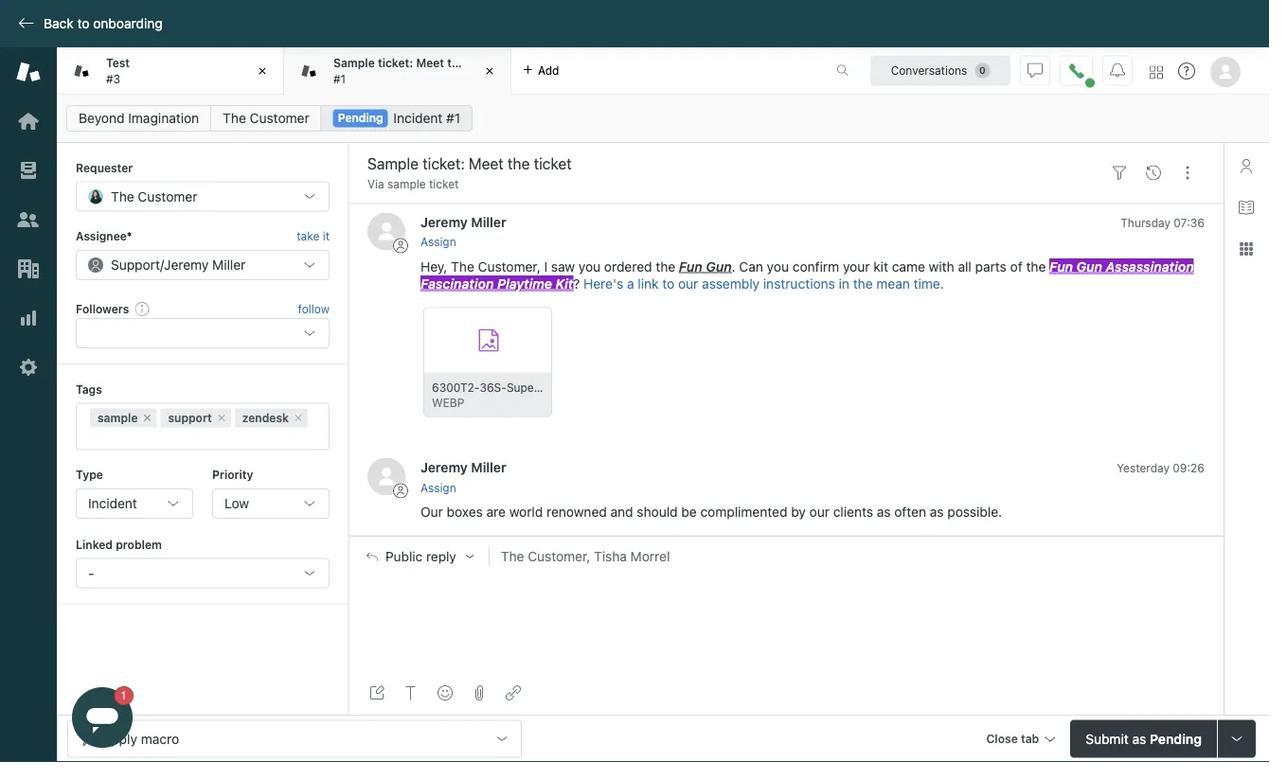 Task type: vqa. For each thing, say whether or not it's contained in the screenshot.
? Here's a link to our assembly instructions in the mean time. in the top of the page
yes



Task type: describe. For each thing, give the bounding box(es) containing it.
jeremy miller assign for yesterday 09:26
[[421, 460, 507, 495]]

close tab button
[[979, 721, 1064, 762]]

remove image for sample
[[142, 413, 153, 424]]

Yesterday 09:26 text field
[[1118, 462, 1206, 475]]

? here's a link to our assembly instructions in the mean time.
[[574, 276, 945, 292]]

.
[[732, 259, 736, 275]]

incident for incident #1
[[394, 110, 443, 126]]

fun inside fun gun assassination fascination playtime kit
[[1050, 259, 1074, 275]]

1 gun from the left
[[706, 259, 732, 275]]

apps image
[[1240, 242, 1255, 257]]

kit
[[874, 259, 889, 275]]

to inside conversationlabel "log"
[[663, 276, 675, 292]]

clients
[[834, 505, 874, 520]]

incident for incident
[[88, 496, 137, 512]]

events image
[[1147, 166, 1162, 181]]

test #3
[[106, 56, 130, 85]]

thursday 07:36
[[1121, 216, 1206, 229]]

reply
[[426, 549, 457, 565]]

1 you from the left
[[579, 259, 601, 275]]

yesterday
[[1118, 462, 1170, 475]]

saw
[[551, 259, 575, 275]]

public
[[386, 549, 423, 565]]

world
[[510, 505, 543, 520]]

ordered
[[605, 259, 653, 275]]

submit
[[1086, 732, 1129, 747]]

are
[[487, 505, 506, 520]]

miller inside 'assignee*' element
[[212, 257, 246, 273]]

gun inside fun gun assassination fascination playtime kit
[[1077, 259, 1103, 275]]

test
[[106, 56, 130, 70]]

sample ticket: meet the ticket #1
[[334, 56, 500, 85]]

kit
[[556, 276, 574, 292]]

to inside back to onboarding link
[[77, 16, 90, 31]]

confirm
[[793, 259, 840, 275]]

1 vertical spatial our
[[810, 505, 830, 520]]

draft mode image
[[370, 686, 385, 701]]

followers element
[[76, 319, 330, 349]]

beyond
[[79, 110, 125, 126]]

close tab
[[987, 733, 1040, 746]]

tabs tab list
[[57, 47, 817, 95]]

a
[[627, 276, 635, 292]]

the right of
[[1027, 259, 1047, 275]]

support / jeremy miller
[[111, 257, 246, 273]]

apply macro
[[102, 732, 179, 747]]

the down your
[[854, 276, 873, 292]]

/
[[160, 257, 164, 273]]

the customer link
[[211, 105, 322, 132]]

miller for yesterday
[[471, 460, 507, 475]]

complimented
[[701, 505, 788, 520]]

09:26
[[1174, 462, 1206, 475]]

linked problem
[[76, 538, 162, 552]]

your
[[843, 259, 870, 275]]

playtime
[[498, 276, 553, 292]]

back to onboarding link
[[0, 15, 172, 32]]

ticket:
[[378, 56, 413, 70]]

close image
[[481, 62, 499, 81]]

assignee*
[[76, 230, 132, 243]]

fascination
[[421, 276, 494, 292]]

assign for thursday 07:36
[[421, 236, 457, 249]]

incident #1
[[394, 110, 461, 126]]

follow button
[[298, 300, 330, 317]]

jeremy inside 'assignee*' element
[[164, 257, 209, 273]]

jeremy miller assign for thursday 07:36
[[421, 214, 507, 249]]

Public reply composer text field
[[358, 577, 1216, 617]]

can
[[740, 259, 764, 275]]

and
[[611, 505, 634, 520]]

0 horizontal spatial sample
[[98, 412, 138, 425]]

take it
[[297, 230, 330, 243]]

remove image
[[293, 413, 304, 424]]

displays possible ticket submission types image
[[1230, 732, 1245, 747]]

here's
[[584, 276, 624, 292]]

support
[[111, 257, 160, 273]]

zendesk
[[242, 412, 289, 425]]

macro
[[141, 732, 179, 747]]

low button
[[212, 489, 330, 519]]

beyond imagination
[[79, 110, 199, 126]]

morrel
[[631, 549, 670, 565]]

conversations
[[892, 64, 968, 77]]

low
[[225, 496, 249, 512]]

assign button for thursday
[[421, 234, 457, 251]]

#3
[[106, 72, 120, 85]]

organizations image
[[16, 257, 41, 281]]

zendesk products image
[[1151, 66, 1164, 79]]

priority
[[212, 469, 253, 482]]

via sample ticket
[[368, 178, 459, 191]]

get started image
[[16, 109, 41, 134]]

came
[[892, 259, 926, 275]]

conversations button
[[871, 55, 1011, 86]]

tisha
[[594, 549, 627, 565]]

hey, the customer, i saw you ordered the fun gun . can you confirm your kit came with all parts of the
[[421, 259, 1050, 275]]

the inside conversationlabel "log"
[[451, 259, 475, 275]]

Subject field
[[364, 153, 1099, 175]]

ticket actions image
[[1181, 166, 1196, 181]]

support
[[168, 412, 212, 425]]

jeremy miller link for thursday
[[421, 214, 507, 230]]

jeremy for thursday 07:36
[[421, 214, 468, 230]]

follow
[[298, 302, 330, 316]]

here's a link to our assembly instructions in the mean time. link
[[584, 276, 945, 292]]

the inside sample ticket: meet the ticket #1
[[448, 56, 466, 70]]

07:36
[[1175, 216, 1206, 229]]

get help image
[[1179, 63, 1196, 80]]

2 horizontal spatial as
[[1133, 732, 1147, 747]]

public reply
[[386, 549, 457, 565]]

avatar image for yesterday 09:26
[[368, 458, 406, 496]]

requester element
[[76, 181, 330, 212]]

submit as pending
[[1086, 732, 1203, 747]]

renowned
[[547, 505, 607, 520]]

linked problem element
[[76, 559, 330, 589]]

#1 inside the secondary element
[[446, 110, 461, 126]]

of
[[1011, 259, 1023, 275]]

boxes
[[447, 505, 483, 520]]

our
[[421, 505, 443, 520]]

the up link
[[656, 259, 676, 275]]

fun gun assassination fascination playtime kit
[[421, 259, 1195, 292]]

in
[[839, 276, 850, 292]]

assassination
[[1107, 259, 1195, 275]]

i
[[544, 259, 548, 275]]

add attachment image
[[472, 686, 487, 701]]

instructions
[[764, 276, 836, 292]]

tab containing sample ticket: meet the ticket
[[284, 47, 512, 95]]



Task type: locate. For each thing, give the bounding box(es) containing it.
0 horizontal spatial gun
[[706, 259, 732, 275]]

remove image
[[142, 413, 153, 424], [216, 413, 227, 424]]

the inside button
[[501, 549, 525, 565]]

0 vertical spatial jeremy miller link
[[421, 214, 507, 230]]

1 assign button from the top
[[421, 234, 457, 251]]

customer,
[[478, 259, 541, 275], [528, 549, 591, 565]]

1 vertical spatial incident
[[88, 496, 137, 512]]

assign up our
[[421, 481, 457, 495]]

you up here's a link to our assembly instructions in the mean time. "link"
[[767, 259, 789, 275]]

ticket right via
[[429, 178, 459, 191]]

the down world on the bottom left
[[501, 549, 525, 565]]

incident down type on the bottom left
[[88, 496, 137, 512]]

incident
[[394, 110, 443, 126], [88, 496, 137, 512]]

secondary element
[[57, 100, 1270, 137]]

0 horizontal spatial as
[[877, 505, 891, 520]]

jeremy up hey,
[[421, 214, 468, 230]]

0 horizontal spatial pending
[[338, 111, 383, 125]]

1 horizontal spatial the customer
[[223, 110, 310, 126]]

sample right via
[[388, 178, 426, 191]]

jeremy up our
[[421, 460, 468, 475]]

by
[[792, 505, 806, 520]]

1 vertical spatial assign
[[421, 481, 457, 495]]

0 horizontal spatial to
[[77, 16, 90, 31]]

the right meet
[[448, 56, 466, 70]]

1 vertical spatial jeremy
[[164, 257, 209, 273]]

customer up the /
[[138, 189, 198, 204]]

the
[[223, 110, 246, 126], [111, 189, 134, 204], [451, 259, 475, 275], [501, 549, 525, 565]]

avatar image down via
[[368, 213, 406, 251]]

jeremy miller link for yesterday
[[421, 460, 507, 475]]

0 horizontal spatial our
[[679, 276, 699, 292]]

zendesk image
[[0, 761, 57, 763]]

close image
[[253, 62, 272, 81]]

assign up hey,
[[421, 236, 457, 249]]

all
[[959, 259, 972, 275]]

0 vertical spatial jeremy miller assign
[[421, 214, 507, 249]]

avatar image
[[368, 213, 406, 251], [368, 458, 406, 496]]

views image
[[16, 158, 41, 183]]

hide composer image
[[779, 529, 794, 544]]

it
[[323, 230, 330, 243]]

0 vertical spatial ticket
[[469, 56, 500, 70]]

the customer inside requester element
[[111, 189, 198, 204]]

take
[[297, 230, 320, 243]]

1 vertical spatial jeremy miller assign
[[421, 460, 507, 495]]

add
[[538, 64, 560, 77]]

2 assign button from the top
[[421, 480, 457, 497]]

fun left . at the top right of the page
[[679, 259, 703, 275]]

0 vertical spatial avatar image
[[368, 213, 406, 251]]

customer inside the secondary element
[[250, 110, 310, 126]]

assign button for yesterday
[[421, 480, 457, 497]]

jeremy miller assign
[[421, 214, 507, 249], [421, 460, 507, 495]]

the right imagination
[[223, 110, 246, 126]]

link
[[638, 276, 659, 292]]

imagination
[[128, 110, 199, 126]]

to right link
[[663, 276, 675, 292]]

notifications image
[[1111, 63, 1126, 78]]

jeremy miller assign up boxes
[[421, 460, 507, 495]]

be
[[682, 505, 697, 520]]

tab
[[57, 47, 284, 95], [284, 47, 512, 95]]

1 vertical spatial customer
[[138, 189, 198, 204]]

1 horizontal spatial sample
[[388, 178, 426, 191]]

zendesk support image
[[16, 60, 41, 84]]

1 vertical spatial avatar image
[[368, 458, 406, 496]]

pending left displays possible ticket submission types icon
[[1151, 732, 1203, 747]]

back
[[44, 16, 74, 31]]

jeremy
[[421, 214, 468, 230], [164, 257, 209, 273], [421, 460, 468, 475]]

the inside requester element
[[111, 189, 134, 204]]

0 vertical spatial sample
[[388, 178, 426, 191]]

0 horizontal spatial fun
[[679, 259, 703, 275]]

2 jeremy miller assign from the top
[[421, 460, 507, 495]]

mean
[[877, 276, 911, 292]]

0 vertical spatial pending
[[338, 111, 383, 125]]

to
[[77, 16, 90, 31], [663, 276, 675, 292]]

Followers field
[[90, 324, 289, 343]]

main element
[[0, 47, 57, 763]]

0 vertical spatial assign
[[421, 236, 457, 249]]

2 you from the left
[[767, 259, 789, 275]]

via
[[368, 178, 384, 191]]

requester
[[76, 161, 133, 174]]

1 horizontal spatial remove image
[[216, 413, 227, 424]]

add link (cmd k) image
[[506, 686, 521, 701]]

0 horizontal spatial the customer
[[111, 189, 198, 204]]

yesterday 09:26
[[1118, 462, 1206, 475]]

incident button
[[76, 489, 193, 519]]

1 vertical spatial jeremy miller link
[[421, 460, 507, 475]]

the
[[448, 56, 466, 70], [656, 259, 676, 275], [1027, 259, 1047, 275], [854, 276, 873, 292]]

incident inside the secondary element
[[394, 110, 443, 126]]

gun left assassination on the top of page
[[1077, 259, 1103, 275]]

2 gun from the left
[[1077, 259, 1103, 275]]

2 assign from the top
[[421, 481, 457, 495]]

jeremy miller assign up hey,
[[421, 214, 507, 249]]

the customer
[[223, 110, 310, 126], [111, 189, 198, 204]]

with
[[929, 259, 955, 275]]

1 horizontal spatial gun
[[1077, 259, 1103, 275]]

customer, down the renowned
[[528, 549, 591, 565]]

1 horizontal spatial fun
[[1050, 259, 1074, 275]]

1 vertical spatial pending
[[1151, 732, 1203, 747]]

0 vertical spatial miller
[[471, 214, 507, 230]]

1 avatar image from the top
[[368, 213, 406, 251]]

conversationlabel log
[[349, 198, 1224, 536]]

1 horizontal spatial pending
[[1151, 732, 1203, 747]]

-
[[88, 566, 94, 581]]

type
[[76, 469, 103, 482]]

1 vertical spatial assign button
[[421, 480, 457, 497]]

webp
[[432, 397, 465, 410]]

to right back
[[77, 16, 90, 31]]

1 jeremy miller assign from the top
[[421, 214, 507, 249]]

2 vertical spatial jeremy
[[421, 460, 468, 475]]

0 vertical spatial the customer
[[223, 110, 310, 126]]

miller up are
[[471, 460, 507, 475]]

public reply button
[[350, 537, 489, 577]]

as right often
[[931, 505, 944, 520]]

beyond imagination link
[[66, 105, 212, 132]]

filter image
[[1113, 166, 1128, 181]]

1 horizontal spatial incident
[[394, 110, 443, 126]]

incident down sample ticket: meet the ticket #1
[[394, 110, 443, 126]]

avatar image up public
[[368, 458, 406, 496]]

our right link
[[679, 276, 699, 292]]

miller for thursday
[[471, 214, 507, 230]]

the customer inside the secondary element
[[223, 110, 310, 126]]

1 horizontal spatial to
[[663, 276, 675, 292]]

1 horizontal spatial customer
[[250, 110, 310, 126]]

2 tab from the left
[[284, 47, 512, 95]]

the up fascination
[[451, 259, 475, 275]]

info on adding followers image
[[135, 301, 150, 317]]

webp link
[[424, 308, 553, 419]]

gun up assembly
[[706, 259, 732, 275]]

pending inside the secondary element
[[338, 111, 383, 125]]

1 vertical spatial #1
[[446, 110, 461, 126]]

1 remove image from the left
[[142, 413, 153, 424]]

button displays agent's chat status as invisible. image
[[1028, 63, 1043, 78]]

reporting image
[[16, 306, 41, 331]]

our right by
[[810, 505, 830, 520]]

fun
[[679, 259, 703, 275], [1050, 259, 1074, 275]]

format text image
[[404, 686, 419, 701]]

customer, inside conversationlabel "log"
[[478, 259, 541, 275]]

the down requester
[[111, 189, 134, 204]]

0 vertical spatial customer,
[[478, 259, 541, 275]]

assign for yesterday 09:26
[[421, 481, 457, 495]]

1 vertical spatial to
[[663, 276, 675, 292]]

2 fun from the left
[[1050, 259, 1074, 275]]

1 fun from the left
[[679, 259, 703, 275]]

assign
[[421, 236, 457, 249], [421, 481, 457, 495]]

1 vertical spatial customer,
[[528, 549, 591, 565]]

0 vertical spatial customer
[[250, 110, 310, 126]]

1 vertical spatial the customer
[[111, 189, 198, 204]]

customer down close icon at the left of page
[[250, 110, 310, 126]]

ticket
[[469, 56, 500, 70], [429, 178, 459, 191]]

back to onboarding
[[44, 16, 163, 31]]

possible.
[[948, 505, 1003, 520]]

sample down tags
[[98, 412, 138, 425]]

0 horizontal spatial ticket
[[429, 178, 459, 191]]

1 vertical spatial sample
[[98, 412, 138, 425]]

1 vertical spatial ticket
[[429, 178, 459, 191]]

knowledge image
[[1240, 200, 1255, 215]]

1 horizontal spatial our
[[810, 505, 830, 520]]

customer context image
[[1240, 158, 1255, 173]]

assign button up our
[[421, 480, 457, 497]]

1 horizontal spatial #1
[[446, 110, 461, 126]]

1 jeremy miller link from the top
[[421, 214, 507, 230]]

avatar image for thursday 07:36
[[368, 213, 406, 251]]

0 vertical spatial our
[[679, 276, 699, 292]]

jeremy right support in the left top of the page
[[164, 257, 209, 273]]

jeremy for yesterday 09:26
[[421, 460, 468, 475]]

apply
[[102, 732, 137, 747]]

pending down sample
[[338, 111, 383, 125]]

1 assign from the top
[[421, 236, 457, 249]]

parts
[[976, 259, 1007, 275]]

as left often
[[877, 505, 891, 520]]

assignee* element
[[76, 250, 330, 280]]

0 vertical spatial jeremy
[[421, 214, 468, 230]]

the customer down close icon at the left of page
[[223, 110, 310, 126]]

2 jeremy miller link from the top
[[421, 460, 507, 475]]

hey,
[[421, 259, 448, 275]]

take it button
[[297, 227, 330, 246]]

0 horizontal spatial remove image
[[142, 413, 153, 424]]

onboarding
[[93, 16, 163, 31]]

0 vertical spatial incident
[[394, 110, 443, 126]]

#1 down sample
[[334, 72, 346, 85]]

remove image left support
[[142, 413, 153, 424]]

tab containing test
[[57, 47, 284, 95]]

miller
[[471, 214, 507, 230], [212, 257, 246, 273], [471, 460, 507, 475]]

2 avatar image from the top
[[368, 458, 406, 496]]

1 vertical spatial miller
[[212, 257, 246, 273]]

0 horizontal spatial incident
[[88, 496, 137, 512]]

0 vertical spatial assign button
[[421, 234, 457, 251]]

incident inside popup button
[[88, 496, 137, 512]]

insert emojis image
[[438, 686, 453, 701]]

linked
[[76, 538, 113, 552]]

jeremy miller link up hey,
[[421, 214, 507, 230]]

followers
[[76, 302, 129, 315]]

assign button
[[421, 234, 457, 251], [421, 480, 457, 497]]

0 horizontal spatial you
[[579, 259, 601, 275]]

0 horizontal spatial #1
[[334, 72, 346, 85]]

customer, inside button
[[528, 549, 591, 565]]

admin image
[[16, 355, 41, 380]]

you up ?
[[579, 259, 601, 275]]

#1 inside sample ticket: meet the ticket #1
[[334, 72, 346, 85]]

the customer down requester
[[111, 189, 198, 204]]

our
[[679, 276, 699, 292], [810, 505, 830, 520]]

time.
[[914, 276, 945, 292]]

ticket right meet
[[469, 56, 500, 70]]

ticket inside sample ticket: meet the ticket #1
[[469, 56, 500, 70]]

?
[[574, 276, 580, 292]]

#1
[[334, 72, 346, 85], [446, 110, 461, 126]]

2 vertical spatial miller
[[471, 460, 507, 475]]

should
[[637, 505, 678, 520]]

pending
[[338, 111, 383, 125], [1151, 732, 1203, 747]]

customer, up playtime
[[478, 259, 541, 275]]

miller right the /
[[212, 257, 246, 273]]

sample
[[334, 56, 375, 70]]

fun right of
[[1050, 259, 1074, 275]]

as right submit
[[1133, 732, 1147, 747]]

the customer, tisha morrel button
[[489, 548, 1224, 567]]

customer inside requester element
[[138, 189, 198, 204]]

thursday
[[1121, 216, 1171, 229]]

tags
[[76, 383, 102, 396]]

assign button up hey,
[[421, 234, 457, 251]]

meet
[[416, 56, 445, 70]]

as
[[877, 505, 891, 520], [931, 505, 944, 520], [1133, 732, 1147, 747]]

1 horizontal spatial as
[[931, 505, 944, 520]]

close
[[987, 733, 1019, 746]]

0 vertical spatial to
[[77, 16, 90, 31]]

#1 down tabs 'tab list'
[[446, 110, 461, 126]]

customers image
[[16, 208, 41, 232]]

2 remove image from the left
[[216, 413, 227, 424]]

Thursday 07:36 text field
[[1121, 216, 1206, 229]]

miller up fascination
[[471, 214, 507, 230]]

the customer, tisha morrel
[[501, 549, 670, 565]]

0 vertical spatial #1
[[334, 72, 346, 85]]

1 horizontal spatial ticket
[[469, 56, 500, 70]]

remove image right support
[[216, 413, 227, 424]]

1 horizontal spatial you
[[767, 259, 789, 275]]

problem
[[116, 538, 162, 552]]

jeremy miller link up boxes
[[421, 460, 507, 475]]

0 horizontal spatial customer
[[138, 189, 198, 204]]

1 tab from the left
[[57, 47, 284, 95]]

sample
[[388, 178, 426, 191], [98, 412, 138, 425]]

remove image for support
[[216, 413, 227, 424]]



